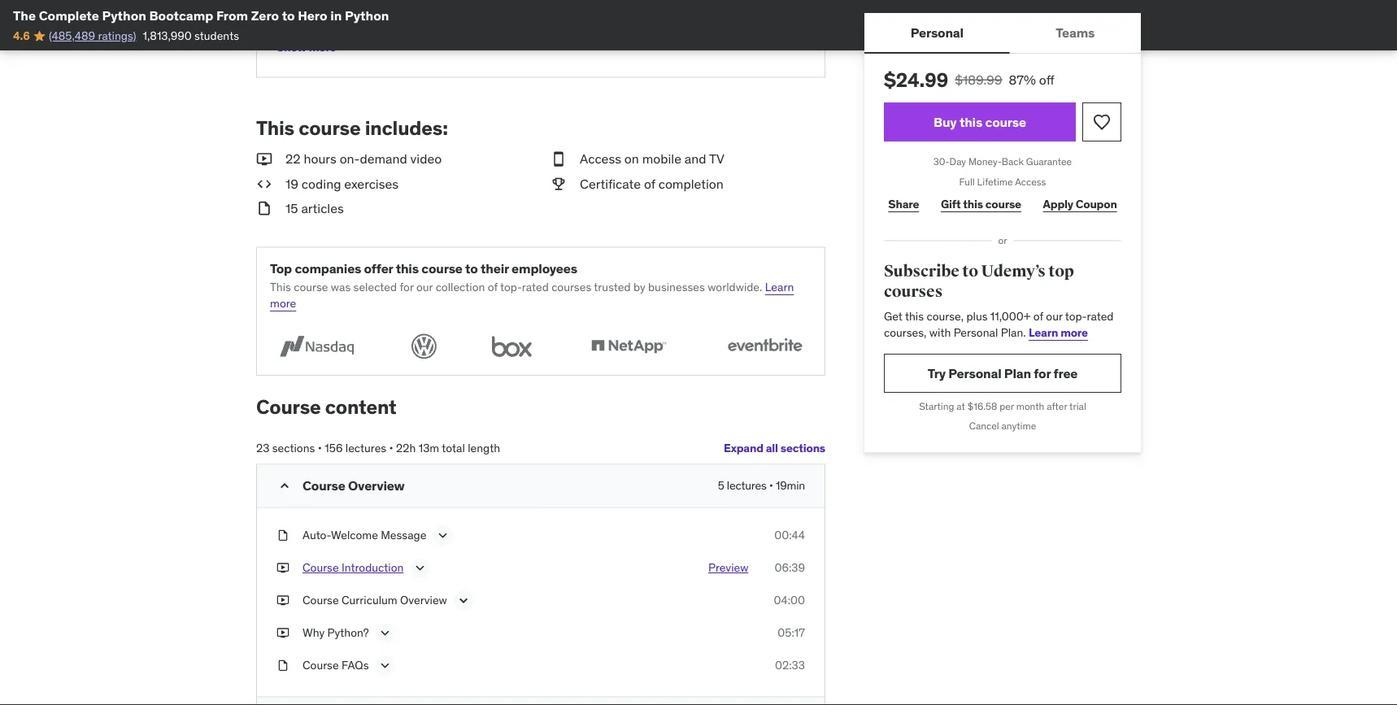 Task type: describe. For each thing, give the bounding box(es) containing it.
total
[[442, 441, 465, 455]]

course up hours
[[299, 116, 361, 140]]

after
[[1047, 400, 1068, 412]]

1 python from the left
[[102, 7, 146, 24]]

personal inside button
[[911, 24, 964, 41]]

back
[[1002, 155, 1024, 168]]

course overview
[[303, 477, 405, 494]]

course,
[[927, 309, 964, 324]]

per
[[1000, 400, 1015, 412]]

sections inside dropdown button
[[781, 440, 826, 455]]

22 hours on-demand video
[[286, 150, 442, 167]]

1 vertical spatial overview
[[400, 593, 447, 608]]

23
[[256, 441, 270, 455]]

hero
[[298, 7, 328, 24]]

day
[[950, 155, 967, 168]]

articles
[[301, 200, 344, 217]]

udemy's
[[982, 261, 1046, 281]]

(485,489 ratings)
[[49, 28, 136, 43]]

box image
[[485, 331, 539, 362]]

05:17
[[778, 626, 806, 641]]

0 vertical spatial overview
[[348, 477, 405, 494]]

0 vertical spatial our
[[417, 280, 433, 295]]

156
[[325, 441, 343, 455]]

top- inside get this course, plus 11,000+ of our top-rated courses, with personal plan.
[[1066, 309, 1088, 324]]

show lecture description image down message
[[412, 560, 428, 577]]

4.6
[[13, 28, 30, 43]]

netapp image
[[582, 331, 676, 362]]

00:44
[[775, 528, 806, 543]]

share button
[[884, 188, 924, 221]]

offer
[[364, 260, 393, 277]]

course introduction
[[303, 561, 404, 575]]

nasdaq image
[[270, 331, 364, 362]]

month
[[1017, 400, 1045, 412]]

course curriculum overview
[[303, 593, 447, 608]]

topics,
[[411, 19, 444, 34]]

.py
[[687, 35, 701, 50]]

by
[[634, 280, 646, 295]]

auto-
[[303, 528, 331, 543]]

the complete python bootcamp from zero to hero in python
[[13, 7, 389, 24]]

employees
[[512, 260, 578, 277]]

to inside subscribe to udemy's top courses
[[963, 261, 979, 281]]

gift this course
[[941, 197, 1022, 212]]

exercises
[[344, 175, 399, 192]]

more for top
[[270, 296, 296, 311]]

get this course, plus 11,000+ of our top-rated courses, with personal plan.
[[884, 309, 1114, 340]]

courses,
[[884, 325, 927, 340]]

1 horizontal spatial lectures
[[727, 479, 767, 493]]

19
[[286, 175, 299, 192]]

course for course overview
[[303, 477, 346, 494]]

02:33
[[776, 658, 806, 673]]

understand for understand complex topics, like decorators.
[[303, 19, 362, 34]]

learn more for subscribe to udemy's top courses
[[1029, 325, 1089, 340]]

22h 13m
[[396, 441, 440, 455]]

0 vertical spatial top-
[[500, 280, 522, 295]]

personal button
[[865, 13, 1010, 52]]

complex
[[365, 19, 408, 34]]

learn for top companies offer this course to their employees
[[766, 280, 794, 295]]

show lecture description image for why python?
[[377, 626, 394, 642]]

their
[[481, 260, 509, 277]]

hours
[[304, 150, 337, 167]]

on-
[[340, 150, 360, 167]]

87%
[[1009, 71, 1037, 88]]

both
[[697, 19, 720, 34]]

notebook
[[577, 35, 627, 50]]

personal inside get this course, plus 11,000+ of our top-rated courses, with personal plan.
[[954, 325, 999, 340]]

course for course introduction
[[303, 561, 339, 575]]

courses inside subscribe to udemy's top courses
[[884, 282, 943, 302]]

understand for understand how to use both the jupyter notebook and create .py files
[[577, 19, 637, 34]]

introduction
[[342, 561, 404, 575]]

apply coupon
[[1044, 197, 1118, 212]]

xsmall image for why
[[277, 626, 290, 641]]

get
[[884, 309, 903, 324]]

understand complex topics, like decorators.
[[303, 19, 525, 34]]

why python?
[[303, 626, 369, 641]]

subscribe to udemy's top courses
[[884, 261, 1075, 302]]

show lecture description image
[[455, 593, 472, 609]]

off
[[1040, 71, 1055, 88]]

2 python from the left
[[345, 7, 389, 24]]

this for gift
[[964, 197, 984, 212]]

preview
[[709, 561, 749, 575]]

money-
[[969, 155, 1002, 168]]

show
[[277, 40, 307, 55]]

learn more for top companies offer this course to their employees
[[270, 280, 794, 311]]

certificate
[[580, 175, 641, 192]]

0 vertical spatial lectures
[[346, 441, 387, 455]]

5 lectures • 19min
[[718, 479, 806, 493]]

show lecture description image for course faqs
[[377, 658, 393, 674]]

for inside try personal plan for free 'link'
[[1034, 365, 1051, 381]]

course for course content
[[256, 395, 321, 419]]

course down lifetime
[[986, 197, 1022, 212]]

selected
[[354, 280, 397, 295]]

30-
[[934, 155, 950, 168]]

mobile
[[643, 150, 682, 167]]

to up the 'collection'
[[466, 260, 478, 277]]

create
[[652, 35, 684, 50]]

try
[[928, 365, 946, 381]]

jupyter
[[742, 19, 779, 34]]

show lecture description image for auto-welcome message
[[435, 528, 451, 544]]

plus
[[967, 309, 988, 324]]

small image for 19 coding exercises
[[256, 150, 273, 168]]

try personal plan for free link
[[884, 354, 1122, 393]]

expand all sections button
[[724, 432, 826, 464]]

wishlist image
[[1093, 112, 1112, 132]]

• for 23
[[318, 441, 322, 455]]

show more button
[[277, 31, 353, 64]]

course up the 'collection'
[[422, 260, 463, 277]]

plan
[[1005, 365, 1032, 381]]

length
[[468, 441, 501, 455]]

more for subscribe
[[1061, 325, 1089, 340]]

how
[[639, 19, 660, 34]]

xsmall image for 02:33
[[277, 658, 290, 674]]

all
[[766, 440, 779, 455]]

trial
[[1070, 400, 1087, 412]]

access on mobile and tv
[[580, 150, 725, 167]]

15
[[286, 200, 298, 217]]

5
[[718, 479, 725, 493]]

coupon
[[1076, 197, 1118, 212]]

rated inside get this course, plus 11,000+ of our top-rated courses, with personal plan.
[[1088, 309, 1114, 324]]

use
[[676, 19, 694, 34]]



Task type: vqa. For each thing, say whether or not it's contained in the screenshot.


Task type: locate. For each thing, give the bounding box(es) containing it.
learn right plan.
[[1029, 325, 1059, 340]]

python up the ratings)
[[102, 7, 146, 24]]

1 horizontal spatial for
[[1034, 365, 1051, 381]]

1 understand from the left
[[303, 19, 362, 34]]

our down top companies offer this course to their employees
[[417, 280, 433, 295]]

0 horizontal spatial courses
[[552, 280, 592, 295]]

1 vertical spatial more
[[270, 296, 296, 311]]

1 vertical spatial personal
[[954, 325, 999, 340]]

0 horizontal spatial python
[[102, 7, 146, 24]]

this up 22
[[256, 116, 295, 140]]

python right in
[[345, 7, 389, 24]]

worldwide.
[[708, 280, 763, 295]]

lectures right the 156
[[346, 441, 387, 455]]

0 vertical spatial access
[[580, 150, 622, 167]]

tv
[[709, 150, 725, 167]]

in
[[330, 7, 342, 24]]

access up certificate
[[580, 150, 622, 167]]

course for course faqs
[[303, 658, 339, 673]]

1 horizontal spatial our
[[1047, 309, 1063, 324]]

understand up show more
[[303, 19, 362, 34]]

small image left 22
[[256, 150, 273, 168]]

gift this course link
[[937, 188, 1026, 221]]

1 horizontal spatial learn more link
[[1029, 325, 1089, 340]]

1 horizontal spatial understand
[[577, 19, 637, 34]]

0 horizontal spatial more
[[270, 296, 296, 311]]

eventbrite image
[[718, 331, 812, 362]]

22
[[286, 150, 301, 167]]

1 vertical spatial for
[[1034, 365, 1051, 381]]

learn more
[[270, 280, 794, 311], [1029, 325, 1089, 340]]

subscribe
[[884, 261, 960, 281]]

small image
[[256, 150, 273, 168], [551, 150, 567, 168], [256, 175, 273, 193]]

overview down 23 sections • 156 lectures • 22h 13m total length
[[348, 477, 405, 494]]

curriculum
[[342, 593, 398, 608]]

buy this course
[[934, 113, 1027, 130]]

small image
[[551, 175, 567, 193], [256, 199, 273, 218], [277, 478, 293, 495]]

1 vertical spatial our
[[1047, 309, 1063, 324]]

learn for subscribe to udemy's top courses
[[1029, 325, 1059, 340]]

xsmall image for 00:44
[[277, 528, 290, 544]]

small image left 15
[[256, 199, 273, 218]]

personal inside 'link'
[[949, 365, 1002, 381]]

at
[[957, 400, 966, 412]]

course up "23"
[[256, 395, 321, 419]]

learn right worldwide.
[[766, 280, 794, 295]]

2 horizontal spatial •
[[770, 479, 774, 493]]

15 articles
[[286, 200, 344, 217]]

0 horizontal spatial for
[[400, 280, 414, 295]]

2 vertical spatial small image
[[277, 478, 293, 495]]

1 vertical spatial lectures
[[727, 479, 767, 493]]

xsmall image left auto-
[[277, 528, 290, 544]]

for left free
[[1034, 365, 1051, 381]]

course up the why
[[303, 593, 339, 608]]

this down the top
[[270, 280, 291, 295]]

volkswagen image
[[406, 331, 442, 362]]

0 vertical spatial personal
[[911, 24, 964, 41]]

this
[[960, 113, 983, 130], [964, 197, 984, 212], [396, 260, 419, 277], [906, 309, 924, 324]]

this for get
[[906, 309, 924, 324]]

this right gift
[[964, 197, 984, 212]]

course inside button
[[303, 561, 339, 575]]

• for 5
[[770, 479, 774, 493]]

and down how
[[630, 35, 649, 50]]

2 understand from the left
[[577, 19, 637, 34]]

xsmall image for course
[[277, 593, 290, 609]]

this inside button
[[960, 113, 983, 130]]

course down the companies
[[294, 280, 328, 295]]

• left 19min
[[770, 479, 774, 493]]

course down the why
[[303, 658, 339, 673]]

1,813,990 students
[[143, 28, 239, 43]]

gift
[[941, 197, 961, 212]]

xsmall image left 'course faqs'
[[277, 658, 290, 674]]

0 horizontal spatial small image
[[256, 199, 273, 218]]

xsmall image down in
[[340, 41, 353, 54]]

$16.58
[[968, 400, 998, 412]]

courses
[[552, 280, 592, 295], [884, 282, 943, 302]]

auto-welcome message
[[303, 528, 427, 543]]

0 horizontal spatial access
[[580, 150, 622, 167]]

0 vertical spatial learn more
[[270, 280, 794, 311]]

and inside understand how to use both the jupyter notebook and create .py files
[[630, 35, 649, 50]]

top
[[1049, 261, 1075, 281]]

zero
[[251, 7, 279, 24]]

expand
[[724, 440, 764, 455]]

0 vertical spatial learn
[[766, 280, 794, 295]]

access down back at the right of page
[[1016, 175, 1047, 188]]

0 horizontal spatial sections
[[272, 441, 315, 455]]

small image for certificate of completion
[[551, 175, 567, 193]]

small image left 19
[[256, 175, 273, 193]]

0 horizontal spatial of
[[488, 280, 498, 295]]

0 vertical spatial more
[[309, 40, 336, 55]]

0 vertical spatial small image
[[551, 175, 567, 193]]

1 horizontal spatial access
[[1016, 175, 1047, 188]]

apply
[[1044, 197, 1074, 212]]

1 vertical spatial of
[[488, 280, 498, 295]]

0 horizontal spatial lectures
[[346, 441, 387, 455]]

1 vertical spatial learn more link
[[1029, 325, 1089, 340]]

understand up notebook
[[577, 19, 637, 34]]

0 horizontal spatial rated
[[522, 280, 549, 295]]

0 horizontal spatial •
[[318, 441, 322, 455]]

includes:
[[365, 116, 448, 140]]

1 vertical spatial top-
[[1066, 309, 1088, 324]]

course content
[[256, 395, 397, 419]]

2 sections from the left
[[272, 441, 315, 455]]

0 vertical spatial of
[[644, 175, 656, 192]]

sections right all
[[781, 440, 826, 455]]

more right show
[[309, 40, 336, 55]]

learn more link down employees
[[270, 280, 794, 311]]

this for buy
[[960, 113, 983, 130]]

course for course curriculum overview
[[303, 593, 339, 608]]

starting at $16.58 per month after trial cancel anytime
[[920, 400, 1087, 433]]

• left 22h 13m
[[389, 441, 394, 455]]

learn
[[766, 280, 794, 295], [1029, 325, 1059, 340]]

learn more link for top companies offer this course to their employees
[[270, 280, 794, 311]]

anytime
[[1002, 420, 1037, 433]]

of inside get this course, plus 11,000+ of our top-rated courses, with personal plan.
[[1034, 309, 1044, 324]]

1 horizontal spatial and
[[685, 150, 707, 167]]

small image left course overview
[[277, 478, 293, 495]]

plan.
[[1001, 325, 1027, 340]]

learn more down employees
[[270, 280, 794, 311]]

1 horizontal spatial small image
[[277, 478, 293, 495]]

1 horizontal spatial rated
[[1088, 309, 1114, 324]]

small image for certificate of completion
[[551, 150, 567, 168]]

of down access on mobile and tv
[[644, 175, 656, 192]]

1 vertical spatial learn more
[[1029, 325, 1089, 340]]

understand how to use both the jupyter notebook and create .py files
[[577, 19, 779, 50]]

and left tv
[[685, 150, 707, 167]]

1 horizontal spatial top-
[[1066, 309, 1088, 324]]

• left the 156
[[318, 441, 322, 455]]

this up courses,
[[906, 309, 924, 324]]

xsmall image
[[277, 593, 290, 609], [277, 626, 290, 641]]

for down top companies offer this course to their employees
[[400, 280, 414, 295]]

our right '11,000+'
[[1047, 309, 1063, 324]]

0 horizontal spatial understand
[[303, 19, 362, 34]]

1 sections from the left
[[781, 440, 826, 455]]

python?
[[328, 626, 369, 641]]

course inside button
[[986, 113, 1027, 130]]

xsmall image
[[277, 19, 290, 35], [340, 41, 353, 54], [277, 528, 290, 544], [277, 560, 290, 576], [277, 658, 290, 674]]

more down the top
[[270, 296, 296, 311]]

1 vertical spatial and
[[685, 150, 707, 167]]

11,000+
[[991, 309, 1031, 324]]

this inside get this course, plus 11,000+ of our top-rated courses, with personal plan.
[[906, 309, 924, 324]]

this course includes:
[[256, 116, 448, 140]]

top- down their
[[500, 280, 522, 295]]

1 horizontal spatial of
[[644, 175, 656, 192]]

this right the offer
[[396, 260, 419, 277]]

our inside get this course, plus 11,000+ of our top-rated courses, with personal plan.
[[1047, 309, 1063, 324]]

0 horizontal spatial learn more
[[270, 280, 794, 311]]

0 horizontal spatial learn more link
[[270, 280, 794, 311]]

2 horizontal spatial small image
[[551, 175, 567, 193]]

0 vertical spatial xsmall image
[[277, 593, 290, 609]]

personal up $24.99
[[911, 24, 964, 41]]

course down the 156
[[303, 477, 346, 494]]

0 vertical spatial for
[[400, 280, 414, 295]]

1 horizontal spatial •
[[389, 441, 394, 455]]

2 vertical spatial of
[[1034, 309, 1044, 324]]

(485,489
[[49, 28, 95, 43]]

to right zero
[[282, 7, 295, 24]]

30-day money-back guarantee full lifetime access
[[934, 155, 1073, 188]]

04:00
[[774, 593, 806, 608]]

to left udemy's
[[963, 261, 979, 281]]

learn more link for subscribe to udemy's top courses
[[1029, 325, 1089, 340]]

1 horizontal spatial learn more
[[1029, 325, 1089, 340]]

2 horizontal spatial more
[[1061, 325, 1089, 340]]

buy
[[934, 113, 957, 130]]

1 horizontal spatial learn
[[1029, 325, 1059, 340]]

try personal plan for free
[[928, 365, 1078, 381]]

expand all sections
[[724, 440, 826, 455]]

1 vertical spatial learn
[[1029, 325, 1059, 340]]

tab list
[[865, 13, 1142, 54]]

small image left certificate
[[551, 175, 567, 193]]

of right '11,000+'
[[1034, 309, 1044, 324]]

learn more up free
[[1029, 325, 1089, 340]]

top- down top
[[1066, 309, 1088, 324]]

access inside 30-day money-back guarantee full lifetime access
[[1016, 175, 1047, 188]]

to up create
[[663, 19, 673, 34]]

course up back at the right of page
[[986, 113, 1027, 130]]

06:39
[[775, 561, 806, 575]]

this for this course includes:
[[256, 116, 295, 140]]

xsmall image for preview
[[277, 560, 290, 576]]

this
[[256, 116, 295, 140], [270, 280, 291, 295]]

this for this course was selected for our collection of top-rated courses trusted by businesses worldwide.
[[270, 280, 291, 295]]

personal
[[911, 24, 964, 41], [954, 325, 999, 340], [949, 365, 1002, 381]]

small image left "on"
[[551, 150, 567, 168]]

buy this course button
[[884, 103, 1077, 142]]

1 vertical spatial xsmall image
[[277, 626, 290, 641]]

more up free
[[1061, 325, 1089, 340]]

companies
[[295, 260, 361, 277]]

with
[[930, 325, 951, 340]]

faqs
[[342, 658, 369, 673]]

businesses
[[649, 280, 705, 295]]

python
[[102, 7, 146, 24], [345, 7, 389, 24]]

1 horizontal spatial python
[[345, 7, 389, 24]]

0 vertical spatial learn more link
[[270, 280, 794, 311]]

personal down plus
[[954, 325, 999, 340]]

1 vertical spatial access
[[1016, 175, 1047, 188]]

1 xsmall image from the top
[[277, 593, 290, 609]]

the
[[723, 19, 740, 34]]

1 horizontal spatial more
[[309, 40, 336, 55]]

content
[[325, 395, 397, 419]]

course down auto-
[[303, 561, 339, 575]]

1 horizontal spatial sections
[[781, 440, 826, 455]]

0 horizontal spatial and
[[630, 35, 649, 50]]

collection
[[436, 280, 485, 295]]

2 xsmall image from the top
[[277, 626, 290, 641]]

show lecture description image right message
[[435, 528, 451, 544]]

0 vertical spatial and
[[630, 35, 649, 50]]

guarantee
[[1027, 155, 1073, 168]]

0 vertical spatial this
[[256, 116, 295, 140]]

this right buy
[[960, 113, 983, 130]]

lectures right 5
[[727, 479, 767, 493]]

sections
[[781, 440, 826, 455], [272, 441, 315, 455]]

0 horizontal spatial our
[[417, 280, 433, 295]]

xsmall image left the course introduction at the bottom of the page
[[277, 560, 290, 576]]

show lecture description image
[[435, 528, 451, 544], [412, 560, 428, 577], [377, 626, 394, 642], [377, 658, 393, 674]]

course faqs
[[303, 658, 369, 673]]

xsmall image up show
[[277, 19, 290, 35]]

0 vertical spatial rated
[[522, 280, 549, 295]]

more inside button
[[309, 40, 336, 55]]

small image for 15 articles
[[256, 199, 273, 218]]

1 vertical spatial small image
[[256, 199, 273, 218]]

1 vertical spatial rated
[[1088, 309, 1114, 324]]

show lecture description image down course curriculum overview
[[377, 626, 394, 642]]

of down their
[[488, 280, 498, 295]]

2 vertical spatial more
[[1061, 325, 1089, 340]]

files
[[704, 35, 725, 50]]

the
[[13, 7, 36, 24]]

lifetime
[[978, 175, 1014, 188]]

cancel
[[970, 420, 1000, 433]]

course
[[986, 113, 1027, 130], [299, 116, 361, 140], [986, 197, 1022, 212], [422, 260, 463, 277], [294, 280, 328, 295]]

personal up "$16.58"
[[949, 365, 1002, 381]]

lectures
[[346, 441, 387, 455], [727, 479, 767, 493]]

learn more link up free
[[1029, 325, 1089, 340]]

1,813,990
[[143, 28, 192, 43]]

0 horizontal spatial learn
[[766, 280, 794, 295]]

2 horizontal spatial of
[[1034, 309, 1044, 324]]

apply coupon button
[[1039, 188, 1122, 221]]

message
[[381, 528, 427, 543]]

and
[[630, 35, 649, 50], [685, 150, 707, 167]]

or
[[999, 234, 1008, 247]]

demand
[[360, 150, 407, 167]]

courses down subscribe
[[884, 282, 943, 302]]

to inside understand how to use both the jupyter notebook and create .py files
[[663, 19, 673, 34]]

tab list containing personal
[[865, 13, 1142, 54]]

show lecture description image right faqs at the bottom of the page
[[377, 658, 393, 674]]

courses down employees
[[552, 280, 592, 295]]

xsmall image inside show more button
[[340, 41, 353, 54]]

understand inside understand how to use both the jupyter notebook and create .py files
[[577, 19, 637, 34]]

to
[[282, 7, 295, 24], [663, 19, 673, 34], [466, 260, 478, 277], [963, 261, 979, 281]]

sections right "23"
[[272, 441, 315, 455]]

1 horizontal spatial courses
[[884, 282, 943, 302]]

overview left show lecture description image
[[400, 593, 447, 608]]

welcome
[[331, 528, 378, 543]]

certificate of completion
[[580, 175, 724, 192]]

course
[[256, 395, 321, 419], [303, 477, 346, 494], [303, 561, 339, 575], [303, 593, 339, 608], [303, 658, 339, 673]]

1 vertical spatial this
[[270, 280, 291, 295]]

0 horizontal spatial top-
[[500, 280, 522, 295]]

2 vertical spatial personal
[[949, 365, 1002, 381]]

teams button
[[1010, 13, 1142, 52]]



